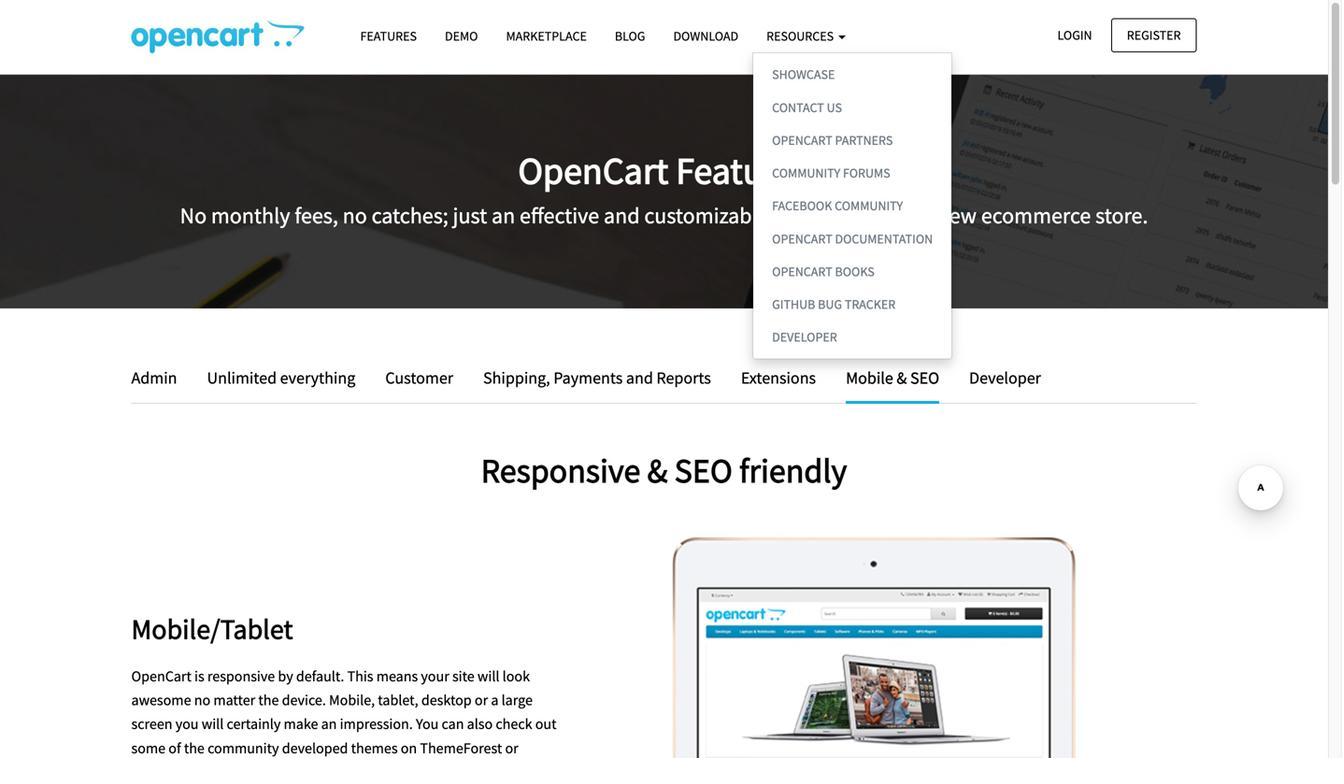 Task type: locate. For each thing, give the bounding box(es) containing it.
features up customizable
[[676, 147, 810, 194]]

community
[[772, 165, 841, 181], [835, 197, 903, 214]]

1 horizontal spatial developer link
[[956, 365, 1042, 392]]

0 vertical spatial the
[[258, 691, 279, 710]]

0 vertical spatial an
[[492, 202, 515, 230]]

0 horizontal spatial the
[[184, 739, 205, 758]]

contact
[[772, 99, 824, 116]]

and right effective
[[604, 202, 640, 230]]

community inside community forums link
[[772, 165, 841, 181]]

& inside "link"
[[897, 367, 907, 389]]

customizable
[[645, 202, 769, 230]]

tracker
[[845, 296, 896, 313]]

community forums link
[[754, 157, 952, 189]]

opencart inside opencart documentation link
[[772, 230, 833, 247]]

unlimited everything
[[207, 367, 356, 389]]

monthly
[[211, 202, 290, 230]]

features
[[360, 28, 417, 44], [676, 147, 810, 194]]

1 horizontal spatial your
[[890, 202, 933, 230]]

themes
[[351, 739, 398, 758]]

extensions link
[[727, 365, 830, 392]]

seo inside the "mobile & seo" "link"
[[911, 367, 940, 389]]

opencart books
[[772, 263, 875, 280]]

0 horizontal spatial developer link
[[754, 321, 952, 354]]

opencart inside opencart books link
[[772, 263, 833, 280]]

1 horizontal spatial an
[[492, 202, 515, 230]]

partners
[[835, 132, 893, 149]]

can
[[442, 715, 464, 734]]

1 vertical spatial community
[[835, 197, 903, 214]]

us
[[827, 99, 842, 116]]

0 horizontal spatial an
[[321, 715, 337, 734]]

0 vertical spatial seo
[[911, 367, 940, 389]]

books
[[835, 263, 875, 280]]

everything
[[280, 367, 356, 389]]

0 vertical spatial your
[[890, 202, 933, 230]]

shipping, payments and reports
[[483, 367, 711, 389]]

1 vertical spatial no
[[194, 691, 211, 710]]

and inside opencart features no monthly fees, no catches; just an effective and customizable platform for your new ecommerce store.
[[604, 202, 640, 230]]

showcase link
[[754, 58, 952, 91]]

0 vertical spatial developer link
[[754, 321, 952, 354]]

seo for responsive
[[675, 449, 733, 492]]

opencart documentation
[[772, 230, 933, 247]]

opencart down platform
[[772, 230, 833, 247]]

an up developed on the bottom of the page
[[321, 715, 337, 734]]

opencart inside opencart is responsive by default. this means your site will look awesome no matter the device. mobile, tablet, desktop or a large screen you will certainly make an impression. you can also check out some of the community developed themes on themeforest
[[131, 667, 192, 686]]

forums
[[843, 165, 891, 181]]

1 vertical spatial features
[[676, 147, 810, 194]]

and
[[604, 202, 640, 230], [626, 367, 653, 389]]

1 vertical spatial developer link
[[956, 365, 1042, 392]]

login
[[1058, 27, 1093, 43]]

0 horizontal spatial &
[[648, 449, 668, 492]]

you
[[176, 715, 199, 734]]

and left reports
[[626, 367, 653, 389]]

1 vertical spatial will
[[202, 715, 224, 734]]

opencart
[[772, 132, 833, 149], [518, 147, 669, 194], [772, 230, 833, 247], [772, 263, 833, 280], [131, 667, 192, 686]]

extensions
[[741, 367, 816, 389]]

opencart up effective
[[518, 147, 669, 194]]

0 vertical spatial developer
[[772, 329, 838, 346]]

your
[[890, 202, 933, 230], [421, 667, 450, 686]]

responsive
[[207, 667, 275, 686]]

1 vertical spatial developer
[[970, 367, 1042, 389]]

contact us link
[[754, 91, 952, 124]]

download
[[674, 28, 739, 44]]

1 horizontal spatial will
[[478, 667, 500, 686]]

of
[[169, 739, 181, 758]]

will up a
[[478, 667, 500, 686]]

no
[[343, 202, 367, 230], [194, 691, 211, 710]]

the
[[258, 691, 279, 710], [184, 739, 205, 758]]

seo right "mobile"
[[911, 367, 940, 389]]

developer link
[[754, 321, 952, 354], [956, 365, 1042, 392]]

features inside opencart features no monthly fees, no catches; just an effective and customizable platform for your new ecommerce store.
[[676, 147, 810, 194]]

opencart is responsive by default. this means your site will look awesome no matter the device. mobile, tablet, desktop or a large screen you will certainly make an impression. you can also check out some of the community developed themes on themeforest
[[131, 667, 557, 758]]

an right just
[[492, 202, 515, 230]]

mobile
[[846, 367, 894, 389]]

check
[[496, 715, 533, 734]]

1 vertical spatial the
[[184, 739, 205, 758]]

1 vertical spatial an
[[321, 715, 337, 734]]

login link
[[1042, 18, 1109, 52]]

0 horizontal spatial seo
[[675, 449, 733, 492]]

0 vertical spatial and
[[604, 202, 640, 230]]

1 horizontal spatial the
[[258, 691, 279, 710]]

matter
[[213, 691, 255, 710]]

your inside opencart features no monthly fees, no catches; just an effective and customizable platform for your new ecommerce store.
[[890, 202, 933, 230]]

will
[[478, 667, 500, 686], [202, 715, 224, 734]]

blog link
[[601, 20, 660, 52]]

payments
[[554, 367, 623, 389]]

tablet,
[[378, 691, 419, 710]]

admin
[[131, 367, 177, 389]]

0 horizontal spatial features
[[360, 28, 417, 44]]

1 vertical spatial and
[[626, 367, 653, 389]]

features left "demo"
[[360, 28, 417, 44]]

community forums
[[772, 165, 891, 181]]

0 vertical spatial no
[[343, 202, 367, 230]]

seo
[[911, 367, 940, 389], [675, 449, 733, 492]]

download link
[[660, 20, 753, 52]]

resources
[[767, 28, 837, 44]]

will right you
[[202, 715, 224, 734]]

opencart up awesome at left
[[131, 667, 192, 686]]

0 vertical spatial community
[[772, 165, 841, 181]]

1 horizontal spatial &
[[897, 367, 907, 389]]

0 horizontal spatial developer
[[772, 329, 838, 346]]

1 horizontal spatial no
[[343, 202, 367, 230]]

opencart for partners
[[772, 132, 833, 149]]

1 vertical spatial your
[[421, 667, 450, 686]]

your inside opencart is responsive by default. this means your site will look awesome no matter the device. mobile, tablet, desktop or a large screen you will certainly make an impression. you can also check out some of the community developed themes on themeforest
[[421, 667, 450, 686]]

opencart inside opencart features no monthly fees, no catches; just an effective and customizable platform for your new ecommerce store.
[[518, 147, 669, 194]]

&
[[897, 367, 907, 389], [648, 449, 668, 492]]

0 vertical spatial will
[[478, 667, 500, 686]]

your up desktop
[[421, 667, 450, 686]]

features link
[[346, 20, 431, 52]]

1 vertical spatial &
[[648, 449, 668, 492]]

mobile/tablet
[[131, 612, 293, 647]]

opencart documentation link
[[754, 222, 952, 255]]

no down is
[[194, 691, 211, 710]]

unlimited everything link
[[193, 365, 370, 392]]

is
[[195, 667, 204, 686]]

out
[[536, 715, 557, 734]]

github
[[772, 296, 816, 313]]

community down forums
[[835, 197, 903, 214]]

opencart inside opencart partners link
[[772, 132, 833, 149]]

customer
[[385, 367, 454, 389]]

1 horizontal spatial seo
[[911, 367, 940, 389]]

an inside opencart features no monthly fees, no catches; just an effective and customizable platform for your new ecommerce store.
[[492, 202, 515, 230]]

github bug tracker
[[772, 296, 896, 313]]

an
[[492, 202, 515, 230], [321, 715, 337, 734]]

your up documentation
[[890, 202, 933, 230]]

mobile & seo
[[846, 367, 940, 389]]

opencart partners
[[772, 132, 893, 149]]

opencart up github
[[772, 263, 833, 280]]

the up the certainly
[[258, 691, 279, 710]]

0 horizontal spatial no
[[194, 691, 211, 710]]

no inside opencart is responsive by default. this means your site will look awesome no matter the device. mobile, tablet, desktop or a large screen you will certainly make an impression. you can also check out some of the community developed themes on themeforest
[[194, 691, 211, 710]]

customer link
[[371, 365, 468, 392]]

1 horizontal spatial features
[[676, 147, 810, 194]]

effective
[[520, 202, 600, 230]]

developed
[[282, 739, 348, 758]]

shipping,
[[483, 367, 550, 389]]

seo left 'friendly'
[[675, 449, 733, 492]]

desktop
[[422, 691, 472, 710]]

0 horizontal spatial your
[[421, 667, 450, 686]]

opencart for books
[[772, 263, 833, 280]]

responsive & seo friendly
[[481, 449, 847, 492]]

admin link
[[131, 365, 191, 392]]

screen
[[131, 715, 173, 734]]

0 vertical spatial &
[[897, 367, 907, 389]]

1 vertical spatial seo
[[675, 449, 733, 492]]

the right of
[[184, 739, 205, 758]]

register
[[1127, 27, 1181, 43]]

opencart down contact
[[772, 132, 833, 149]]

new
[[938, 202, 977, 230]]

community up facebook
[[772, 165, 841, 181]]

no right fees,
[[343, 202, 367, 230]]

opencart for is
[[131, 667, 192, 686]]



Task type: describe. For each thing, give the bounding box(es) containing it.
facebook community
[[772, 197, 903, 214]]

contact us
[[772, 99, 842, 116]]

seo for mobile
[[911, 367, 940, 389]]

means
[[377, 667, 418, 686]]

awesome
[[131, 691, 191, 710]]

marketplace
[[506, 28, 587, 44]]

0 horizontal spatial will
[[202, 715, 224, 734]]

& for responsive
[[648, 449, 668, 492]]

mobile / tablet image
[[587, 538, 1100, 758]]

shipping, payments and reports link
[[469, 365, 725, 392]]

just
[[453, 202, 487, 230]]

look
[[503, 667, 530, 686]]

facebook
[[772, 197, 833, 214]]

on
[[401, 739, 417, 758]]

by
[[278, 667, 293, 686]]

impression.
[[340, 715, 413, 734]]

github bug tracker link
[[754, 288, 952, 321]]

some
[[131, 739, 166, 758]]

default.
[[296, 667, 344, 686]]

register link
[[1112, 18, 1197, 52]]

opencart for features
[[518, 147, 669, 194]]

and inside shipping, payments and reports link
[[626, 367, 653, 389]]

catches;
[[372, 202, 449, 230]]

reports
[[657, 367, 711, 389]]

or
[[475, 691, 488, 710]]

an inside opencart is responsive by default. this means your site will look awesome no matter the device. mobile, tablet, desktop or a large screen you will certainly make an impression. you can also check out some of the community developed themes on themeforest
[[321, 715, 337, 734]]

mobile,
[[329, 691, 375, 710]]

this
[[347, 667, 374, 686]]

0 vertical spatial features
[[360, 28, 417, 44]]

make
[[284, 715, 318, 734]]

certainly
[[227, 715, 281, 734]]

blog
[[615, 28, 646, 44]]

opencart features no monthly fees, no catches; just an effective and customizable platform for your new ecommerce store.
[[180, 147, 1149, 230]]

no inside opencart features no monthly fees, no catches; just an effective and customizable platform for your new ecommerce store.
[[343, 202, 367, 230]]

mobile & seo link
[[832, 365, 954, 404]]

opencart partners link
[[754, 124, 952, 157]]

community inside facebook community link
[[835, 197, 903, 214]]

no
[[180, 202, 207, 230]]

device.
[[282, 691, 326, 710]]

demo
[[445, 28, 478, 44]]

large
[[502, 691, 533, 710]]

opencart for documentation
[[772, 230, 833, 247]]

opencart - features image
[[131, 20, 304, 53]]

store.
[[1096, 202, 1149, 230]]

also
[[467, 715, 493, 734]]

platform
[[774, 202, 855, 230]]

resources link
[[753, 20, 860, 52]]

friendly
[[740, 449, 847, 492]]

for
[[860, 202, 886, 230]]

demo link
[[431, 20, 492, 52]]

marketplace link
[[492, 20, 601, 52]]

facebook community link
[[754, 189, 952, 222]]

unlimited
[[207, 367, 277, 389]]

showcase
[[772, 66, 835, 83]]

documentation
[[835, 230, 933, 247]]

fees,
[[295, 202, 338, 230]]

ecommerce
[[982, 202, 1092, 230]]

1 horizontal spatial developer
[[970, 367, 1042, 389]]

opencart books link
[[754, 255, 952, 288]]

responsive
[[481, 449, 641, 492]]

site
[[453, 667, 475, 686]]

you
[[416, 715, 439, 734]]

& for mobile
[[897, 367, 907, 389]]



Task type: vqa. For each thing, say whether or not it's contained in the screenshot.
Blog
yes



